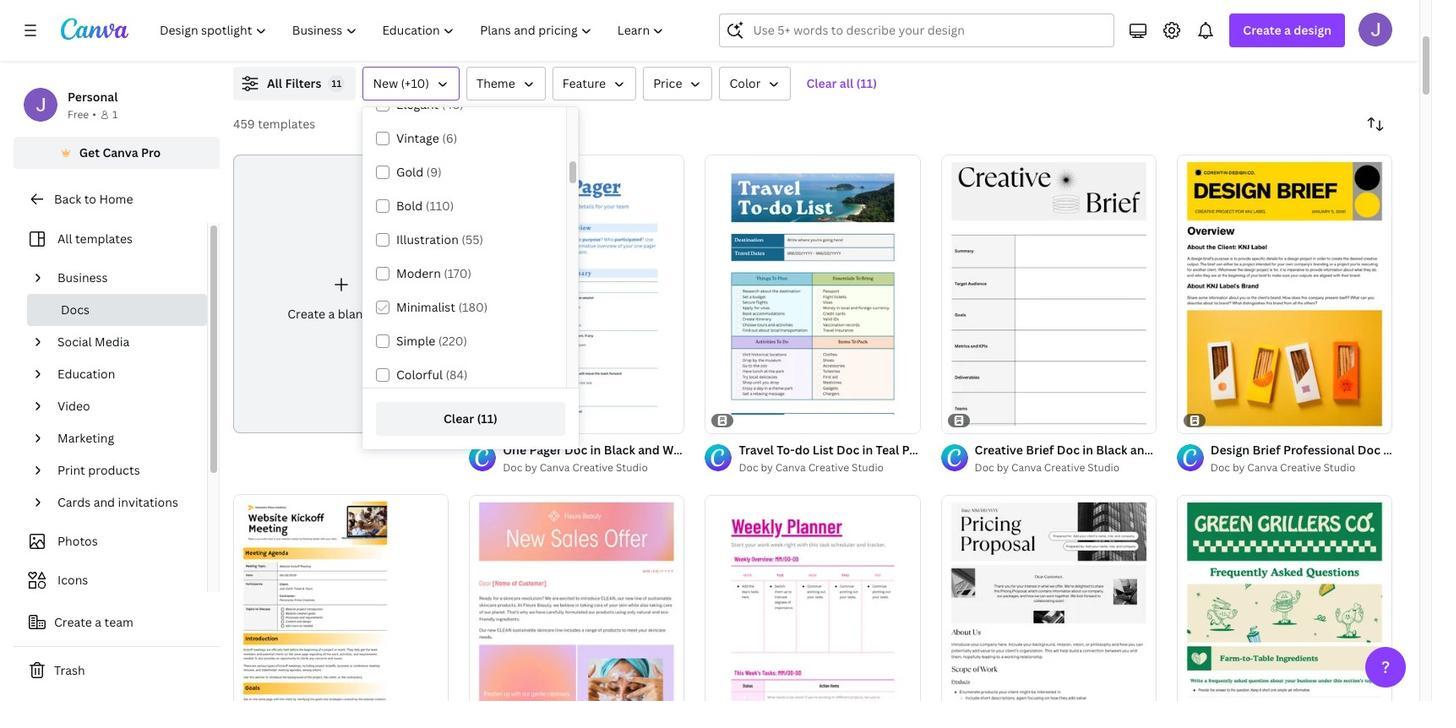 Task type: vqa. For each thing, say whether or not it's contained in the screenshot.
Social Media
yes



Task type: describe. For each thing, give the bounding box(es) containing it.
personal
[[68, 89, 118, 105]]

icons
[[57, 572, 88, 588]]

(9)
[[426, 164, 442, 180]]

creative for travel to-do list doc in teal pastel green pastel purple vibrant professional style 'image'
[[808, 461, 849, 475]]

media
[[95, 334, 130, 350]]

creative brief doc in black and white grey editorial style link
[[975, 441, 1303, 460]]

canva for travel to-do list doc in teal pastel green pastel purple vibrant professional style 'image'
[[776, 461, 806, 475]]

elegant
[[396, 96, 439, 112]]

•
[[92, 107, 96, 122]]

doc inside create a blank doc element
[[372, 306, 395, 322]]

doc by canva creative studio link for pricing proposal professional doc in white black grey sleek monochrome style image
[[975, 460, 1157, 477]]

by inside creative brief doc in black and white grey editorial style doc by canva creative studio
[[997, 461, 1009, 475]]

travel to-do list doc in teal pastel green pastel purple vibrant professional style image
[[705, 155, 921, 434]]

get canva pro button
[[14, 137, 220, 169]]

illustration
[[396, 232, 459, 248]]

video link
[[51, 390, 197, 422]]

by for the weekly planner doc in magenta light pink vibrant professional style image
[[761, 461, 773, 475]]

all for all filters
[[267, 75, 282, 91]]

all templates link
[[24, 223, 197, 255]]

(180)
[[458, 299, 488, 315]]

marketing link
[[51, 422, 197, 455]]

11
[[332, 77, 342, 90]]

print
[[57, 462, 85, 478]]

gold (9)
[[396, 164, 442, 180]]

feature button
[[552, 67, 636, 101]]

get canva pro
[[79, 144, 161, 161]]

0 horizontal spatial and
[[93, 494, 115, 510]]

creative for one pager doc in black and white blue light blue classic professional style image
[[572, 461, 613, 475]]

minimalist
[[396, 299, 455, 315]]

all for all templates
[[57, 231, 72, 247]]

a for team
[[95, 614, 101, 630]]

photos
[[57, 533, 98, 549]]

(48)
[[442, 96, 464, 112]]

price button
[[643, 67, 713, 101]]

doc by canva creative studio link for the food & restaurant faqs doc in green cream yellow bold nostalgia style image
[[1211, 460, 1393, 477]]

feature
[[563, 75, 606, 91]]

filters
[[285, 75, 321, 91]]

editorial
[[1221, 442, 1271, 458]]

create for create a team
[[54, 614, 92, 630]]

a for blank
[[328, 306, 335, 322]]

docs
[[61, 302, 90, 318]]

459 templates
[[233, 116, 315, 132]]

colorful (84)
[[396, 367, 468, 383]]

illustration (55)
[[396, 232, 483, 248]]

all templates
[[57, 231, 133, 247]]

canva inside creative brief doc in black and white grey editorial style doc by canva creative studio
[[1012, 461, 1042, 475]]

trash
[[54, 662, 85, 679]]

price
[[653, 75, 682, 91]]

blank
[[338, 306, 369, 322]]

bold (110)
[[396, 198, 454, 214]]

in
[[1083, 442, 1093, 458]]

doc by canva creative studio for the weekly planner doc in magenta light pink vibrant professional style image the doc by canva creative studio link
[[739, 461, 884, 475]]

doc by canva creative studio link for the weekly planner doc in magenta light pink vibrant professional style image
[[739, 460, 921, 477]]

create a blank doc link
[[233, 155, 449, 434]]

(220)
[[438, 333, 467, 349]]

create a blank doc element
[[233, 155, 449, 434]]

create a team button
[[14, 606, 220, 640]]

back
[[54, 191, 81, 207]]

Sort by button
[[1359, 107, 1393, 141]]

studio for the food & restaurant faqs doc in green cream yellow bold nostalgia style image
[[1324, 461, 1356, 475]]

print products link
[[51, 455, 197, 487]]

(84)
[[446, 367, 468, 383]]

creative brief doc in black and white grey editorial style doc by canva creative studio
[[975, 442, 1303, 475]]

colorful
[[396, 367, 443, 383]]

get
[[79, 144, 100, 161]]

canva for design brief professional doc in yellow black grey bold modern style image
[[1247, 461, 1278, 475]]

minimalist (180)
[[396, 299, 488, 315]]

create a team
[[54, 614, 133, 630]]

white
[[1155, 442, 1189, 458]]

social media link
[[51, 326, 197, 358]]

by for 'business letter professional doc in salmon light blue gradients style' image
[[525, 461, 537, 475]]

clear (11) button
[[376, 402, 565, 436]]

create a blank doc
[[288, 306, 395, 322]]

create for create a blank doc
[[288, 306, 325, 322]]

theme
[[477, 75, 515, 91]]

modern
[[396, 265, 441, 281]]

new (+10) button
[[363, 67, 460, 101]]

(55)
[[462, 232, 483, 248]]

social media
[[57, 334, 130, 350]]

icons link
[[24, 564, 197, 597]]

(11) inside button
[[856, 75, 877, 91]]

design
[[1294, 22, 1332, 38]]

products
[[88, 462, 140, 478]]

gold
[[396, 164, 423, 180]]

doc by canva creative studio for the doc by canva creative studio link related to 'business letter professional doc in salmon light blue gradients style' image
[[503, 461, 648, 475]]

home
[[99, 191, 133, 207]]

style
[[1273, 442, 1303, 458]]

free •
[[68, 107, 96, 122]]

grey
[[1191, 442, 1219, 458]]

cards
[[57, 494, 91, 510]]

one pager doc in black and white blue light blue classic professional style image
[[469, 155, 685, 434]]

jacob simon image
[[1359, 13, 1393, 46]]

creative for design brief professional doc in yellow black grey bold modern style image
[[1280, 461, 1321, 475]]

a for design
[[1284, 22, 1291, 38]]

elegant (48)
[[396, 96, 464, 112]]

Search search field
[[753, 14, 1104, 46]]

simple
[[396, 333, 435, 349]]

cards and invitations link
[[51, 487, 197, 519]]



Task type: locate. For each thing, give the bounding box(es) containing it.
canva for one pager doc in black and white blue light blue classic professional style image
[[540, 461, 570, 475]]

all inside all templates link
[[57, 231, 72, 247]]

business letter professional doc in salmon light blue gradients style image
[[469, 495, 685, 701]]

2 horizontal spatial doc by canva creative studio
[[1211, 461, 1356, 475]]

1 horizontal spatial clear
[[807, 75, 837, 91]]

4 by from the left
[[1233, 461, 1245, 475]]

black
[[1096, 442, 1128, 458]]

create left blank
[[288, 306, 325, 322]]

doc by canva creative studio for the food & restaurant faqs doc in green cream yellow bold nostalgia style image the doc by canva creative studio link
[[1211, 461, 1356, 475]]

create inside button
[[54, 614, 92, 630]]

0 vertical spatial (11)
[[856, 75, 877, 91]]

vintage
[[396, 130, 439, 146]]

brief
[[1026, 442, 1054, 458]]

new (+10)
[[373, 75, 429, 91]]

cards and invitations
[[57, 494, 178, 510]]

3 doc by canva creative studio link from the left
[[975, 460, 1157, 477]]

0 horizontal spatial create
[[54, 614, 92, 630]]

clear left all
[[807, 75, 837, 91]]

simple (220)
[[396, 333, 467, 349]]

team
[[104, 614, 133, 630]]

(6)
[[442, 130, 457, 146]]

1 vertical spatial and
[[93, 494, 115, 510]]

2 by from the left
[[761, 461, 773, 475]]

1 horizontal spatial a
[[328, 306, 335, 322]]

0 vertical spatial a
[[1284, 22, 1291, 38]]

(11) inside button
[[477, 411, 498, 427]]

1 vertical spatial all
[[57, 231, 72, 247]]

1 horizontal spatial doc by canva creative studio
[[739, 461, 884, 475]]

bold
[[396, 198, 423, 214]]

templates for 459 templates
[[258, 116, 315, 132]]

(11)
[[856, 75, 877, 91], [477, 411, 498, 427]]

clear inside clear all (11) button
[[807, 75, 837, 91]]

1 horizontal spatial create
[[288, 306, 325, 322]]

0 horizontal spatial templates
[[75, 231, 133, 247]]

1 doc by canva creative studio from the left
[[503, 461, 648, 475]]

1 by from the left
[[525, 461, 537, 475]]

to
[[84, 191, 96, 207]]

templates down all filters
[[258, 116, 315, 132]]

all left filters
[[267, 75, 282, 91]]

1 vertical spatial templates
[[75, 231, 133, 247]]

clear all (11)
[[807, 75, 877, 91]]

canva
[[103, 144, 138, 161], [540, 461, 570, 475], [776, 461, 806, 475], [1012, 461, 1042, 475], [1247, 461, 1278, 475]]

0 vertical spatial templates
[[258, 116, 315, 132]]

create a design button
[[1230, 14, 1345, 47]]

kickoff meeting doc in orange black white professional gradients style image
[[233, 494, 449, 701]]

creative
[[975, 442, 1023, 458], [572, 461, 613, 475], [808, 461, 849, 475], [1044, 461, 1085, 475], [1280, 461, 1321, 475]]

clear all (11) button
[[798, 67, 886, 101]]

2 doc by canva creative studio from the left
[[739, 461, 884, 475]]

and
[[1130, 442, 1152, 458], [93, 494, 115, 510]]

pro
[[141, 144, 161, 161]]

0 horizontal spatial a
[[95, 614, 101, 630]]

0 vertical spatial clear
[[807, 75, 837, 91]]

print products
[[57, 462, 140, 478]]

2 vertical spatial a
[[95, 614, 101, 630]]

1 studio from the left
[[616, 461, 648, 475]]

templates
[[258, 116, 315, 132], [75, 231, 133, 247]]

0 horizontal spatial (11)
[[477, 411, 498, 427]]

(110)
[[426, 198, 454, 214]]

and right black
[[1130, 442, 1152, 458]]

food & restaurant faqs doc in green cream yellow bold nostalgia style image
[[1177, 495, 1393, 701]]

a inside create a design dropdown button
[[1284, 22, 1291, 38]]

all down back
[[57, 231, 72, 247]]

0 horizontal spatial doc by canva creative studio
[[503, 461, 648, 475]]

top level navigation element
[[149, 14, 679, 47]]

and inside creative brief doc in black and white grey editorial style doc by canva creative studio
[[1130, 442, 1152, 458]]

canva inside button
[[103, 144, 138, 161]]

theme button
[[466, 67, 546, 101]]

studio for the weekly planner doc in magenta light pink vibrant professional style image
[[852, 461, 884, 475]]

0 horizontal spatial all
[[57, 231, 72, 247]]

clear inside clear (11) button
[[444, 411, 474, 427]]

doc by canva creative studio
[[503, 461, 648, 475], [739, 461, 884, 475], [1211, 461, 1356, 475]]

create for create a design
[[1243, 22, 1282, 38]]

a left team
[[95, 614, 101, 630]]

photos link
[[24, 526, 197, 558]]

color button
[[719, 67, 791, 101]]

4 studio from the left
[[1324, 461, 1356, 475]]

1 doc by canva creative studio link from the left
[[503, 460, 685, 477]]

459
[[233, 116, 255, 132]]

1 vertical spatial (11)
[[477, 411, 498, 427]]

invitations
[[118, 494, 178, 510]]

2 studio from the left
[[852, 461, 884, 475]]

video
[[57, 398, 90, 414]]

business
[[57, 270, 108, 286]]

a left blank
[[328, 306, 335, 322]]

1 vertical spatial clear
[[444, 411, 474, 427]]

1 horizontal spatial and
[[1130, 442, 1152, 458]]

education
[[57, 366, 115, 382]]

1 vertical spatial a
[[328, 306, 335, 322]]

create down icons
[[54, 614, 92, 630]]

clear for clear all (11)
[[807, 75, 837, 91]]

1 horizontal spatial (11)
[[856, 75, 877, 91]]

2 horizontal spatial create
[[1243, 22, 1282, 38]]

1 vertical spatial create
[[288, 306, 325, 322]]

social
[[57, 334, 92, 350]]

design brief professional doc in yellow black grey bold modern style image
[[1177, 155, 1393, 434]]

clear (11)
[[444, 411, 498, 427]]

1 horizontal spatial templates
[[258, 116, 315, 132]]

2 doc by canva creative studio link from the left
[[739, 460, 921, 477]]

creative brief doc in black and white grey editorial style image
[[941, 155, 1157, 434]]

(170)
[[444, 265, 472, 281]]

color
[[730, 75, 761, 91]]

3 doc by canva creative studio from the left
[[1211, 461, 1356, 475]]

2 horizontal spatial a
[[1284, 22, 1291, 38]]

(+10)
[[401, 75, 429, 91]]

doc by canva creative studio link
[[503, 460, 685, 477], [739, 460, 921, 477], [975, 460, 1157, 477], [1211, 460, 1393, 477]]

clear
[[807, 75, 837, 91], [444, 411, 474, 427]]

3 studio from the left
[[1088, 461, 1120, 475]]

trash link
[[14, 654, 220, 688]]

clear for clear (11)
[[444, 411, 474, 427]]

11 filter options selected element
[[328, 75, 345, 92]]

business link
[[51, 262, 197, 294]]

0 vertical spatial all
[[267, 75, 282, 91]]

0 vertical spatial and
[[1130, 442, 1152, 458]]

all filters
[[267, 75, 321, 91]]

and right cards at the left of page
[[93, 494, 115, 510]]

4 doc by canva creative studio link from the left
[[1211, 460, 1393, 477]]

marketing
[[57, 430, 114, 446]]

0 vertical spatial create
[[1243, 22, 1282, 38]]

3 by from the left
[[997, 461, 1009, 475]]

a inside create a blank doc element
[[328, 306, 335, 322]]

weekly planner doc in magenta light pink vibrant professional style image
[[705, 495, 921, 701]]

doc by canva creative studio link for 'business letter professional doc in salmon light blue gradients style' image
[[503, 460, 685, 477]]

clear down (84)
[[444, 411, 474, 427]]

new
[[373, 75, 398, 91]]

a inside create a team button
[[95, 614, 101, 630]]

2 vertical spatial create
[[54, 614, 92, 630]]

all
[[840, 75, 854, 91]]

studio for 'business letter professional doc in salmon light blue gradients style' image
[[616, 461, 648, 475]]

studio inside creative brief doc in black and white grey editorial style doc by canva creative studio
[[1088, 461, 1120, 475]]

back to home link
[[14, 183, 220, 216]]

a left design
[[1284, 22, 1291, 38]]

create a design
[[1243, 22, 1332, 38]]

templates down back to home
[[75, 231, 133, 247]]

free
[[68, 107, 89, 122]]

create inside dropdown button
[[1243, 22, 1282, 38]]

create left design
[[1243, 22, 1282, 38]]

pricing proposal professional doc in white black grey sleek monochrome style image
[[941, 495, 1157, 701]]

studio
[[616, 461, 648, 475], [852, 461, 884, 475], [1088, 461, 1120, 475], [1324, 461, 1356, 475]]

education link
[[51, 358, 197, 390]]

1
[[112, 107, 118, 122]]

0 horizontal spatial clear
[[444, 411, 474, 427]]

by for the food & restaurant faqs doc in green cream yellow bold nostalgia style image
[[1233, 461, 1245, 475]]

1 horizontal spatial all
[[267, 75, 282, 91]]

templates for all templates
[[75, 231, 133, 247]]

None search field
[[719, 14, 1115, 47]]

back to home
[[54, 191, 133, 207]]



